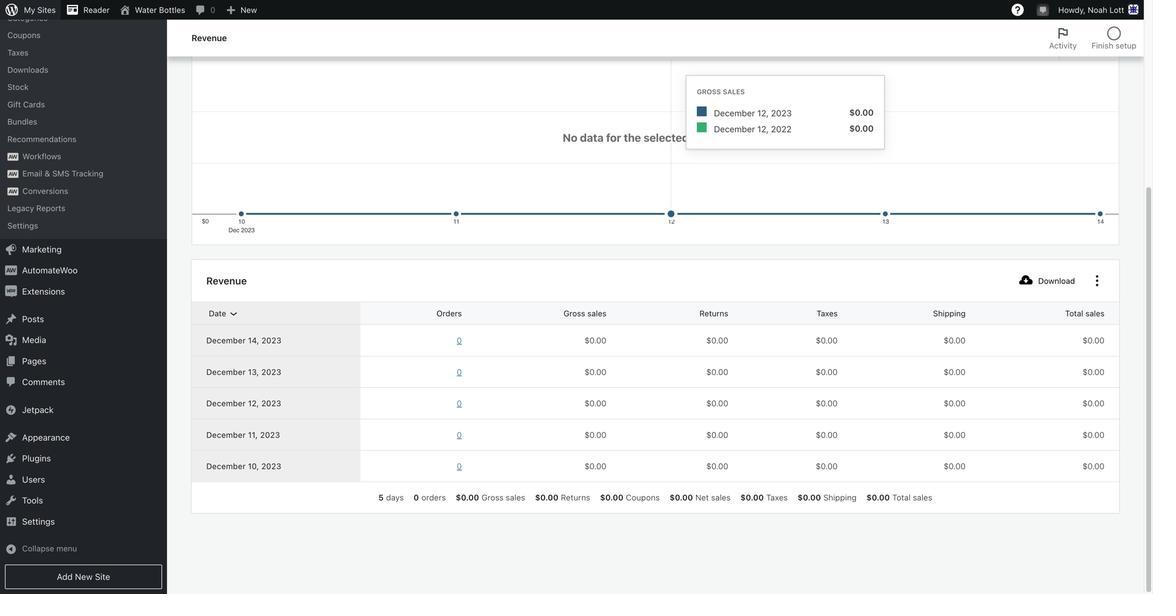 Task type: describe. For each thing, give the bounding box(es) containing it.
appearance
[[22, 433, 70, 443]]

comments
[[22, 377, 65, 387]]

add new site
[[57, 572, 110, 582]]

bottles
[[159, 5, 185, 14]]

gift cards link
[[0, 96, 167, 113]]

pages link
[[0, 351, 167, 372]]

jetpack link
[[0, 400, 167, 421]]

5 days
[[379, 493, 404, 502]]

11,
[[248, 430, 258, 440]]

recommendations
[[7, 134, 76, 144]]

users link
[[0, 469, 167, 490]]

1 vertical spatial settings
[[22, 517, 55, 527]]

gross sales button
[[532, 303, 621, 325]]

categories
[[7, 13, 48, 22]]

0 link for december 14, 2023
[[375, 335, 462, 346]]

total sales button
[[1033, 303, 1119, 325]]

0 for december 12, 2023
[[457, 399, 462, 408]]

0 horizontal spatial shipping
[[824, 493, 857, 502]]

add new site link
[[5, 565, 162, 590]]

collapse menu button
[[0, 539, 167, 560]]

&
[[45, 169, 50, 178]]

$0.00 net sales
[[670, 493, 731, 502]]

0 vertical spatial gross
[[207, 38, 235, 50]]

gross inside button
[[564, 309, 585, 318]]

december 10, 2023
[[206, 462, 281, 471]]

december for december 11, 2023
[[206, 430, 246, 440]]

jetpack
[[22, 405, 54, 415]]

activity button
[[1042, 20, 1084, 56]]

downloads
[[7, 65, 48, 74]]

0 link for december 12, 2023
[[375, 398, 462, 409]]

plugins
[[22, 454, 51, 464]]

0 for december 11, 2023
[[457, 430, 462, 440]]

2023 for december 12, 2023
[[261, 399, 281, 408]]

new link
[[220, 0, 262, 20]]

$0.00 total sales
[[867, 493, 933, 502]]

legacy reports link
[[0, 200, 167, 217]]

$0.00 coupons
[[600, 493, 660, 502]]

automatewoo element for conversions
[[7, 188, 18, 196]]

sms
[[52, 169, 69, 178]]

returns button
[[668, 303, 743, 325]]

marketing link
[[0, 239, 167, 260]]

net
[[696, 493, 709, 502]]

water
[[135, 5, 157, 14]]

recommendations link
[[0, 130, 167, 148]]

2 vertical spatial gross
[[482, 493, 504, 502]]

automatewoo element for email & sms tracking
[[7, 170, 18, 178]]

my sites link
[[0, 0, 61, 20]]

2023 for december 10, 2023
[[261, 462, 281, 471]]

december 11, 2023
[[206, 430, 280, 440]]

download button
[[1011, 270, 1083, 292]]

finish setup
[[1092, 41, 1137, 50]]

categories link
[[0, 9, 167, 26]]

my
[[24, 5, 35, 14]]

water bottles link
[[115, 0, 190, 20]]

december 12, 2023
[[206, 399, 281, 408]]

0 vertical spatial settings
[[7, 221, 38, 230]]

12,
[[248, 399, 259, 408]]

0 horizontal spatial coupons
[[7, 30, 41, 40]]

line chart image
[[1070, 37, 1084, 51]]

orders button
[[405, 303, 477, 325]]

gross sales inside button
[[564, 309, 607, 318]]

total sales
[[1065, 309, 1105, 318]]

stock link
[[0, 78, 167, 96]]

media link
[[0, 330, 167, 351]]

tracking
[[72, 169, 103, 178]]

cards
[[23, 100, 45, 109]]

0 link for december 11, 2023
[[375, 429, 462, 441]]

december for december 10, 2023
[[206, 462, 246, 471]]

my sites
[[24, 5, 56, 14]]

date
[[209, 309, 226, 318]]

legacy reports
[[7, 204, 65, 213]]

tools
[[22, 496, 43, 506]]

email
[[22, 169, 42, 178]]

add
[[57, 572, 73, 582]]

total inside 'button'
[[1065, 309, 1083, 318]]

sites
[[37, 5, 56, 14]]

0 for december 14, 2023
[[457, 336, 462, 345]]

returns inside returns button
[[700, 309, 728, 318]]

14,
[[248, 336, 259, 345]]

extensions link
[[0, 281, 167, 302]]

0 vertical spatial taxes
[[7, 48, 29, 57]]

0 horizontal spatial returns
[[561, 493, 590, 502]]

orders
[[437, 309, 462, 318]]

activity
[[1049, 41, 1077, 50]]

0 for december 13, 2023
[[457, 367, 462, 377]]

conversions link
[[0, 182, 167, 200]]

gift
[[7, 100, 21, 109]]

10,
[[248, 462, 259, 471]]

howdy, noah lott
[[1058, 5, 1124, 14]]

sales inside button
[[587, 309, 607, 318]]

bundles
[[7, 117, 37, 126]]

notification image
[[1038, 4, 1048, 14]]

0 link for december 13, 2023
[[375, 367, 462, 378]]

2023 for december 13, 2023
[[261, 367, 281, 377]]

performance indicators menu
[[192, 0, 1119, 28]]



Task type: vqa. For each thing, say whether or not it's contained in the screenshot.
Workflows
yes



Task type: locate. For each thing, give the bounding box(es) containing it.
sales
[[238, 38, 263, 50], [587, 309, 607, 318], [1086, 309, 1105, 318], [506, 493, 525, 502], [711, 493, 731, 502], [913, 493, 933, 502]]

december 13, 2023
[[206, 367, 281, 377]]

1 horizontal spatial total
[[1065, 309, 1083, 318]]

5
[[379, 493, 384, 502]]

taxes inside button
[[817, 309, 838, 318]]

water bottles
[[135, 5, 185, 14]]

2 horizontal spatial taxes
[[817, 309, 838, 318]]

site
[[95, 572, 110, 582]]

december left the 10,
[[206, 462, 246, 471]]

1 vertical spatial revenue
[[206, 275, 247, 287]]

reports
[[36, 204, 65, 213]]

finish
[[1092, 41, 1113, 50]]

orders
[[422, 493, 446, 502]]

shipping
[[933, 309, 966, 318], [824, 493, 857, 502]]

$0.00 taxes
[[741, 493, 788, 502]]

0 for december 10, 2023
[[457, 462, 462, 471]]

automatewoo element
[[7, 153, 18, 161], [7, 170, 18, 178], [7, 188, 18, 196]]

december 14, 2023
[[206, 336, 281, 345]]

automatewoo element inside email & sms tracking link
[[7, 170, 18, 178]]

coupons left $0.00 net sales
[[626, 493, 660, 502]]

1 horizontal spatial new
[[241, 5, 257, 14]]

marketing
[[22, 244, 62, 255]]

1 vertical spatial settings link
[[0, 511, 167, 532]]

1 vertical spatial coupons
[[626, 493, 660, 502]]

automatewoo element inside workflows link
[[7, 153, 18, 161]]

revenue down new link
[[192, 33, 227, 43]]

comments link
[[0, 372, 167, 393]]

3 automatewoo element from the top
[[7, 188, 18, 196]]

gross sales
[[207, 38, 263, 50], [564, 309, 607, 318]]

1 horizontal spatial taxes
[[766, 493, 788, 502]]

1 horizontal spatial gross
[[482, 493, 504, 502]]

automatewoo element for workflows
[[7, 153, 18, 161]]

gift cards
[[7, 100, 45, 109]]

0 inside "toolbar" navigation
[[210, 5, 215, 14]]

section containing 5
[[374, 492, 937, 503]]

1 vertical spatial automatewoo element
[[7, 170, 18, 178]]

collapse
[[22, 544, 54, 553]]

1 vertical spatial taxes
[[817, 309, 838, 318]]

1 settings link from the top
[[0, 217, 167, 234]]

collapse menu
[[22, 544, 77, 553]]

3 december from the top
[[206, 399, 246, 408]]

2023 right '13,'
[[261, 367, 281, 377]]

$0.00 returns
[[535, 493, 590, 502]]

1 vertical spatial gross sales
[[564, 309, 607, 318]]

automatewoo link
[[0, 260, 167, 281]]

posts
[[22, 314, 44, 324]]

workflows
[[22, 152, 61, 161]]

bar chart image
[[1094, 37, 1109, 51]]

$0.00 shipping
[[798, 493, 857, 502]]

0 orders
[[414, 493, 446, 502]]

december for december 14, 2023
[[206, 336, 246, 345]]

2 automatewoo element from the top
[[7, 170, 18, 178]]

None checkbox
[[480, 29, 688, 59]]

0 vertical spatial shipping
[[933, 309, 966, 318]]

2023 for december 11, 2023
[[260, 430, 280, 440]]

0 link for december 10, 2023
[[375, 461, 462, 472]]

gross
[[207, 38, 235, 50], [564, 309, 585, 318], [482, 493, 504, 502]]

1 vertical spatial new
[[75, 572, 93, 582]]

howdy,
[[1058, 5, 1086, 14]]

taxes
[[7, 48, 29, 57], [817, 309, 838, 318], [766, 493, 788, 502]]

2 horizontal spatial gross
[[564, 309, 585, 318]]

extensions
[[22, 286, 65, 297]]

0 horizontal spatial total
[[893, 493, 911, 502]]

toolbar navigation
[[0, 0, 1144, 22]]

1 horizontal spatial shipping
[[933, 309, 966, 318]]

settings
[[7, 221, 38, 230], [22, 517, 55, 527]]

legacy
[[7, 204, 34, 213]]

1 december from the top
[[206, 336, 246, 345]]

coupons
[[7, 30, 41, 40], [626, 493, 660, 502]]

2 vertical spatial taxes
[[766, 493, 788, 502]]

coupons link
[[0, 26, 167, 44]]

december down date button
[[206, 336, 246, 345]]

0 vertical spatial settings link
[[0, 217, 167, 234]]

$0.00 gross sales
[[456, 493, 525, 502]]

posts link
[[0, 309, 167, 330]]

2 vertical spatial automatewoo element
[[7, 188, 18, 196]]

choose which values to display image
[[1090, 274, 1105, 288]]

0 vertical spatial returns
[[700, 309, 728, 318]]

email & sms tracking
[[22, 169, 103, 178]]

2 december from the top
[[206, 367, 246, 377]]

0 vertical spatial gross sales
[[207, 38, 263, 50]]

1 vertical spatial gross
[[564, 309, 585, 318]]

2023
[[262, 336, 281, 345], [261, 367, 281, 377], [261, 399, 281, 408], [260, 430, 280, 440], [261, 462, 281, 471]]

settings down the legacy
[[7, 221, 38, 230]]

sales inside 'button'
[[1086, 309, 1105, 318]]

shipping inside shipping button
[[933, 309, 966, 318]]

lott
[[1110, 5, 1124, 14]]

1 horizontal spatial coupons
[[626, 493, 660, 502]]

tab list
[[1042, 20, 1144, 56]]

december for december 13, 2023
[[206, 367, 246, 377]]

1 vertical spatial shipping
[[824, 493, 857, 502]]

automatewoo element left workflows
[[7, 153, 18, 161]]

2023 for december 14, 2023
[[262, 336, 281, 345]]

automatewoo element up the legacy
[[7, 188, 18, 196]]

2023 right 12,
[[261, 399, 281, 408]]

1 horizontal spatial returns
[[700, 309, 728, 318]]

0 horizontal spatial gross sales
[[207, 38, 263, 50]]

download
[[1038, 276, 1075, 286]]

0 vertical spatial automatewoo element
[[7, 153, 18, 161]]

december for december 12, 2023
[[206, 399, 246, 408]]

None checkbox
[[273, 29, 480, 59]]

5 december from the top
[[206, 462, 246, 471]]

revenue up date button
[[206, 275, 247, 287]]

downloads link
[[0, 61, 167, 78]]

reader
[[83, 5, 110, 14]]

finish setup button
[[1084, 20, 1144, 56]]

settings link up marketing link
[[0, 217, 167, 234]]

2 settings link from the top
[[0, 511, 167, 532]]

december left 11,
[[206, 430, 246, 440]]

revenue
[[192, 33, 227, 43], [206, 275, 247, 287]]

media
[[22, 335, 46, 345]]

taxes button
[[785, 303, 853, 325]]

december left '13,'
[[206, 367, 246, 377]]

0 vertical spatial coupons
[[7, 30, 41, 40]]

4 december from the top
[[206, 430, 246, 440]]

conversions
[[22, 186, 68, 196]]

automatewoo
[[22, 265, 78, 276]]

plugins link
[[0, 448, 167, 469]]

menu
[[56, 544, 77, 553]]

automatewoo element inside conversions link
[[7, 188, 18, 196]]

0 vertical spatial total
[[1065, 309, 1083, 318]]

0 horizontal spatial gross
[[207, 38, 235, 50]]

noah
[[1088, 5, 1107, 14]]

settings down tools on the bottom of page
[[22, 517, 55, 527]]

menu bar
[[1060, 33, 1119, 55]]

0 horizontal spatial taxes
[[7, 48, 29, 57]]

1 vertical spatial total
[[893, 493, 911, 502]]

taxes link
[[0, 44, 167, 61]]

0 link
[[190, 0, 220, 20], [375, 335, 462, 346], [375, 367, 462, 378], [375, 398, 462, 409], [375, 429, 462, 441], [375, 461, 462, 472]]

$0.00
[[585, 336, 607, 345], [707, 336, 728, 345], [816, 336, 838, 345], [944, 336, 966, 345], [1083, 336, 1105, 345], [585, 367, 607, 377], [707, 367, 728, 377], [816, 367, 838, 377], [944, 367, 966, 377], [1083, 367, 1105, 377], [585, 399, 607, 408], [707, 399, 728, 408], [816, 399, 838, 408], [944, 399, 966, 408], [1083, 399, 1105, 408], [585, 430, 607, 440], [707, 430, 728, 440], [816, 430, 838, 440], [944, 430, 966, 440], [1083, 430, 1105, 440], [585, 462, 607, 471], [707, 462, 728, 471], [816, 462, 838, 471], [944, 462, 966, 471], [1083, 462, 1105, 471], [456, 493, 479, 502], [535, 493, 559, 502], [600, 493, 624, 502], [670, 493, 693, 502], [741, 493, 764, 502], [798, 493, 821, 502], [867, 493, 890, 502]]

0 horizontal spatial new
[[75, 572, 93, 582]]

2023 right 11,
[[260, 430, 280, 440]]

shipping button
[[901, 303, 981, 325]]

1 vertical spatial returns
[[561, 493, 590, 502]]

13,
[[248, 367, 259, 377]]

1 automatewoo element from the top
[[7, 153, 18, 161]]

0 vertical spatial new
[[241, 5, 257, 14]]

2023 right the 10,
[[261, 462, 281, 471]]

tools link
[[0, 490, 167, 511]]

settings link
[[0, 217, 167, 234], [0, 511, 167, 532]]

automatewoo element left email at the top
[[7, 170, 18, 178]]

date button
[[201, 303, 248, 325]]

section
[[374, 492, 937, 503]]

days
[[386, 493, 404, 502]]

setup
[[1116, 41, 1137, 50]]

settings link up collapse menu dropdown button
[[0, 511, 167, 532]]

2023 right 14, at the left of the page
[[262, 336, 281, 345]]

pages
[[22, 356, 46, 366]]

email & sms tracking link
[[0, 165, 167, 182]]

tab list containing activity
[[1042, 20, 1144, 56]]

users
[[22, 475, 45, 485]]

december left 12,
[[206, 399, 246, 408]]

1 horizontal spatial gross sales
[[564, 309, 607, 318]]

0 vertical spatial revenue
[[192, 33, 227, 43]]

coupons down categories
[[7, 30, 41, 40]]

new inside "toolbar" navigation
[[241, 5, 257, 14]]

0
[[210, 5, 215, 14], [457, 336, 462, 345], [457, 367, 462, 377], [457, 399, 462, 408], [457, 430, 462, 440], [457, 462, 462, 471], [414, 493, 419, 502]]



